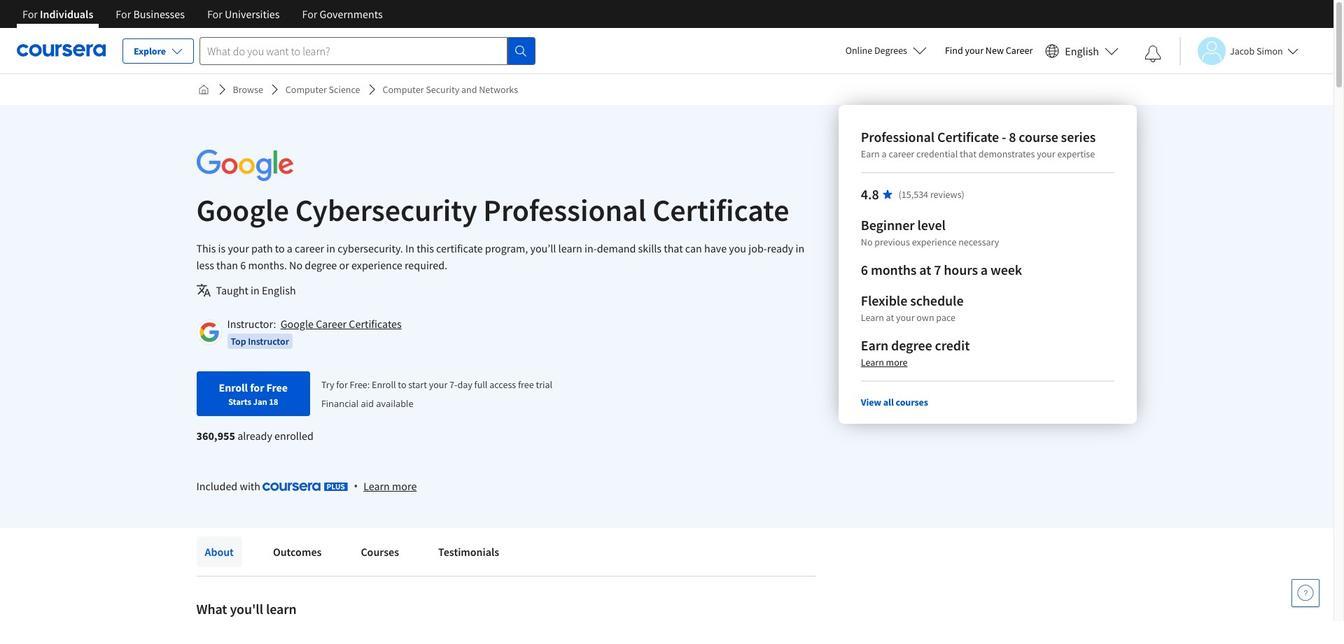Task type: locate. For each thing, give the bounding box(es) containing it.
learn more link right the •
[[363, 478, 417, 495]]

instructor: google career certificates top instructor
[[227, 317, 402, 348]]

individuals
[[40, 7, 93, 21]]

more
[[886, 356, 908, 369], [392, 480, 417, 494]]

your right is
[[228, 242, 249, 256]]

this is your path to a career in cybersecurity. in this certificate program, you'll learn in-demand skills that can have you job-ready in less than 6 months. no degree or experience required.
[[196, 242, 804, 272]]

0 horizontal spatial english
[[262, 284, 296, 298]]

0 vertical spatial english
[[1065, 44, 1099, 58]]

what you'll learn
[[196, 601, 297, 618]]

to inside this is your path to a career in cybersecurity. in this certificate program, you'll learn in-demand skills that can have you job-ready in less than 6 months. no degree or experience required.
[[275, 242, 285, 256]]

certificate
[[937, 128, 999, 146], [653, 191, 789, 230]]

6 inside this is your path to a career in cybersecurity. in this certificate program, you'll learn in-demand skills that can have you job-ready in less than 6 months. no degree or experience required.
[[240, 258, 246, 272]]

professional up 'credential'
[[861, 128, 935, 146]]

0 horizontal spatial no
[[289, 258, 302, 272]]

at down flexible
[[886, 312, 894, 324]]

your inside flexible schedule learn at your own pace
[[896, 312, 915, 324]]

1 horizontal spatial that
[[960, 148, 977, 160]]

for for governments
[[302, 7, 317, 21]]

your inside this is your path to a career in cybersecurity. in this certificate program, you'll learn in-demand skills that can have you job-ready in less than 6 months. no degree or experience required.
[[228, 242, 249, 256]]

1 vertical spatial degree
[[891, 337, 932, 354]]

for inside "enroll for free starts jan 18"
[[250, 381, 264, 395]]

enroll up available
[[372, 379, 396, 391]]

0 vertical spatial more
[[886, 356, 908, 369]]

0 horizontal spatial a
[[287, 242, 293, 256]]

career right the new
[[1006, 44, 1033, 57]]

jacob simon button
[[1180, 37, 1298, 65]]

1 vertical spatial english
[[262, 284, 296, 298]]

1 horizontal spatial learn
[[558, 242, 582, 256]]

0 vertical spatial no
[[861, 236, 873, 249]]

0 horizontal spatial degree
[[305, 258, 337, 272]]

degree down own
[[891, 337, 932, 354]]

0 vertical spatial experience
[[912, 236, 956, 249]]

3 for from the left
[[207, 7, 222, 21]]

your left own
[[896, 312, 915, 324]]

computer inside computer science link
[[286, 83, 327, 96]]

show notifications image
[[1145, 46, 1161, 62]]

no right the "months."
[[289, 258, 302, 272]]

courses link
[[352, 537, 407, 568]]

0 vertical spatial earn
[[861, 148, 880, 160]]

1 vertical spatial experience
[[351, 258, 402, 272]]

can
[[685, 242, 702, 256]]

earn down flexible
[[861, 337, 888, 354]]

google up instructor
[[280, 317, 314, 331]]

online degrees button
[[834, 35, 938, 66]]

earn degree credit learn more
[[861, 337, 970, 369]]

7-
[[449, 379, 457, 391]]

trial
[[536, 379, 552, 391]]

1 vertical spatial a
[[287, 242, 293, 256]]

try
[[321, 379, 334, 391]]

at left the "7" at the right top of page
[[919, 261, 931, 279]]

google up path at left top
[[196, 191, 289, 230]]

1 vertical spatial more
[[392, 480, 417, 494]]

0 horizontal spatial computer
[[286, 83, 327, 96]]

certificate up 'credential'
[[937, 128, 999, 146]]

required.
[[405, 258, 447, 272]]

for left businesses
[[116, 7, 131, 21]]

1 horizontal spatial career
[[889, 148, 914, 160]]

banner navigation
[[11, 0, 394, 39]]

8
[[1009, 128, 1016, 146]]

0 horizontal spatial more
[[392, 480, 417, 494]]

certificate up have
[[653, 191, 789, 230]]

a inside this is your path to a career in cybersecurity. in this certificate program, you'll learn in-demand skills that can have you job-ready in less than 6 months. no degree or experience required.
[[287, 242, 293, 256]]

to right path at left top
[[275, 242, 285, 256]]

learn right you'll
[[266, 601, 297, 618]]

experience down cybersecurity.
[[351, 258, 402, 272]]

1 vertical spatial no
[[289, 258, 302, 272]]

level
[[917, 216, 946, 234]]

in
[[326, 242, 335, 256], [796, 242, 804, 256], [251, 284, 260, 298]]

about link
[[196, 537, 242, 568]]

in right ready
[[796, 242, 804, 256]]

for businesses
[[116, 7, 185, 21]]

1 horizontal spatial no
[[861, 236, 873, 249]]

0 horizontal spatial learn more link
[[363, 478, 417, 495]]

learn down flexible
[[861, 312, 884, 324]]

google career certificates image
[[198, 322, 219, 343]]

0 horizontal spatial enroll
[[219, 381, 248, 395]]

credential
[[916, 148, 958, 160]]

professional certificate - 8 course series earn a career credential that demonstrates your expertise
[[861, 128, 1096, 160]]

0 vertical spatial certificate
[[937, 128, 999, 146]]

experience inside this is your path to a career in cybersecurity. in this certificate program, you'll learn in-demand skills that can have you job-ready in less than 6 months. no degree or experience required.
[[351, 258, 402, 272]]

career
[[1006, 44, 1033, 57], [316, 317, 347, 331]]

1 vertical spatial google
[[280, 317, 314, 331]]

0 horizontal spatial experience
[[351, 258, 402, 272]]

1 vertical spatial learn
[[861, 356, 884, 369]]

your inside try for free: enroll to start your 7-day full access free trial financial aid available
[[429, 379, 448, 391]]

1 horizontal spatial certificate
[[937, 128, 999, 146]]

0 horizontal spatial professional
[[483, 191, 646, 230]]

for left universities
[[207, 7, 222, 21]]

1 vertical spatial career
[[295, 242, 324, 256]]

new
[[986, 44, 1004, 57]]

for for enroll
[[250, 381, 264, 395]]

for left 'governments'
[[302, 7, 317, 21]]

0 horizontal spatial for
[[250, 381, 264, 395]]

enroll inside "enroll for free starts jan 18"
[[219, 381, 248, 395]]

for for individuals
[[22, 7, 38, 21]]

start
[[408, 379, 427, 391]]

english button
[[1040, 28, 1124, 74]]

2 computer from the left
[[383, 83, 424, 96]]

1 horizontal spatial english
[[1065, 44, 1099, 58]]

course
[[1019, 128, 1058, 146]]

1 horizontal spatial professional
[[861, 128, 935, 146]]

1 for from the left
[[22, 7, 38, 21]]

experience down level
[[912, 236, 956, 249]]

2 vertical spatial learn
[[363, 480, 390, 494]]

than
[[216, 258, 238, 272]]

1 vertical spatial earn
[[861, 337, 888, 354]]

to inside try for free: enroll to start your 7-day full access free trial financial aid available
[[398, 379, 406, 391]]

computer
[[286, 83, 327, 96], [383, 83, 424, 96]]

to left start
[[398, 379, 406, 391]]

a inside professional certificate - 8 course series earn a career credential that demonstrates your expertise
[[882, 148, 887, 160]]

0 horizontal spatial at
[[886, 312, 894, 324]]

1 horizontal spatial to
[[398, 379, 406, 391]]

degree
[[305, 258, 337, 272], [891, 337, 932, 354]]

career left certificates
[[316, 317, 347, 331]]

financial aid available button
[[321, 398, 414, 410]]

that left the can
[[664, 242, 683, 256]]

more up view all courses link
[[886, 356, 908, 369]]

1 vertical spatial learn
[[266, 601, 297, 618]]

for inside try for free: enroll to start your 7-day full access free trial financial aid available
[[336, 379, 348, 391]]

0 vertical spatial degree
[[305, 258, 337, 272]]

0 horizontal spatial certificate
[[653, 191, 789, 230]]

1 horizontal spatial computer
[[383, 83, 424, 96]]

that inside this is your path to a career in cybersecurity. in this certificate program, you'll learn in-demand skills that can have you job-ready in less than 6 months. no degree or experience required.
[[664, 242, 683, 256]]

computer left security
[[383, 83, 424, 96]]

learn
[[861, 312, 884, 324], [861, 356, 884, 369], [363, 480, 390, 494]]

week
[[990, 261, 1022, 279]]

1 earn from the top
[[861, 148, 880, 160]]

1 horizontal spatial enroll
[[372, 379, 396, 391]]

certificate inside professional certificate - 8 course series earn a career credential that demonstrates your expertise
[[937, 128, 999, 146]]

to for path
[[275, 242, 285, 256]]

0 horizontal spatial that
[[664, 242, 683, 256]]

in left cybersecurity.
[[326, 242, 335, 256]]

in-
[[584, 242, 597, 256]]

2 horizontal spatial a
[[981, 261, 988, 279]]

6 months at 7 hours a week
[[861, 261, 1022, 279]]

0 vertical spatial a
[[882, 148, 887, 160]]

professional up you'll
[[483, 191, 646, 230]]

0 vertical spatial learn
[[558, 242, 582, 256]]

1 horizontal spatial for
[[336, 379, 348, 391]]

-
[[1002, 128, 1006, 146]]

None search field
[[200, 37, 536, 65]]

previous
[[875, 236, 910, 249]]

your down course at the right of page
[[1037, 148, 1055, 160]]

for
[[22, 7, 38, 21], [116, 7, 131, 21], [207, 7, 222, 21], [302, 7, 317, 21]]

career inside instructor: google career certificates top instructor
[[316, 317, 347, 331]]

all
[[883, 396, 894, 409]]

months.
[[248, 258, 287, 272]]

a left 'credential'
[[882, 148, 887, 160]]

at inside flexible schedule learn at your own pace
[[886, 312, 894, 324]]

your right find
[[965, 44, 984, 57]]

0 vertical spatial at
[[919, 261, 931, 279]]

0 vertical spatial professional
[[861, 128, 935, 146]]

computer for computer science
[[286, 83, 327, 96]]

career inside professional certificate - 8 course series earn a career credential that demonstrates your expertise
[[889, 148, 914, 160]]

2 vertical spatial a
[[981, 261, 988, 279]]

enroll up starts
[[219, 381, 248, 395]]

demand
[[597, 242, 636, 256]]

0 horizontal spatial career
[[316, 317, 347, 331]]

1 horizontal spatial learn more link
[[861, 356, 908, 369]]

computer left science
[[286, 83, 327, 96]]

0 vertical spatial career
[[1006, 44, 1033, 57]]

starts
[[228, 396, 251, 407]]

courses
[[896, 396, 928, 409]]

2 earn from the top
[[861, 337, 888, 354]]

0 vertical spatial learn
[[861, 312, 884, 324]]

2 for from the left
[[116, 7, 131, 21]]

experience
[[912, 236, 956, 249], [351, 258, 402, 272]]

that right 'credential'
[[960, 148, 977, 160]]

cybersecurity.
[[338, 242, 403, 256]]

courses
[[361, 545, 399, 559]]

browse link
[[227, 77, 269, 102]]

cybersecurity
[[295, 191, 477, 230]]

18
[[269, 396, 278, 407]]

1 horizontal spatial experience
[[912, 236, 956, 249]]

that
[[960, 148, 977, 160], [664, 242, 683, 256]]

4 for from the left
[[302, 7, 317, 21]]

0 horizontal spatial career
[[295, 242, 324, 256]]

1 vertical spatial professional
[[483, 191, 646, 230]]

a for 6 months at 7 hours a week
[[981, 261, 988, 279]]

degree left or
[[305, 258, 337, 272]]

explore
[[134, 45, 166, 57]]

learn more link
[[861, 356, 908, 369], [363, 478, 417, 495]]

google image
[[196, 150, 293, 181]]

1 horizontal spatial a
[[882, 148, 887, 160]]

0 vertical spatial to
[[275, 242, 285, 256]]

computer inside computer security and networks link
[[383, 83, 424, 96]]

for right try
[[336, 379, 348, 391]]

learn inside this is your path to a career in cybersecurity. in this certificate program, you'll learn in-demand skills that can have you job-ready in less than 6 months. no degree or experience required.
[[558, 242, 582, 256]]

learn more link up all
[[861, 356, 908, 369]]

a right path at left top
[[287, 242, 293, 256]]

you'll
[[230, 601, 263, 618]]

security
[[426, 83, 459, 96]]

career left 'credential'
[[889, 148, 914, 160]]

a for this is your path to a career in cybersecurity. in this certificate program, you'll learn in-demand skills that can have you job-ready in less than 6 months. no degree or experience required.
[[287, 242, 293, 256]]

more right the •
[[392, 480, 417, 494]]

0 vertical spatial that
[[960, 148, 977, 160]]

english inside button
[[1065, 44, 1099, 58]]

6 left months
[[861, 261, 868, 279]]

learn inside flexible schedule learn at your own pace
[[861, 312, 884, 324]]

networks
[[479, 83, 518, 96]]

already
[[237, 429, 272, 443]]

0 vertical spatial learn more link
[[861, 356, 908, 369]]

a left week
[[981, 261, 988, 279]]

instructor:
[[227, 317, 276, 331]]

a
[[882, 148, 887, 160], [287, 242, 293, 256], [981, 261, 988, 279]]

1 vertical spatial to
[[398, 379, 406, 391]]

1 horizontal spatial at
[[919, 261, 931, 279]]

learn right the •
[[363, 480, 390, 494]]

1 vertical spatial at
[[886, 312, 894, 324]]

for left individuals
[[22, 7, 38, 21]]

1 vertical spatial career
[[316, 317, 347, 331]]

0 horizontal spatial to
[[275, 242, 285, 256]]

your left 7-
[[429, 379, 448, 391]]

1 vertical spatial learn more link
[[363, 478, 417, 495]]

6 right than
[[240, 258, 246, 272]]

in right the taught
[[251, 284, 260, 298]]

jacob simon
[[1230, 44, 1283, 57]]

1 vertical spatial that
[[664, 242, 683, 256]]

1 computer from the left
[[286, 83, 327, 96]]

1 horizontal spatial more
[[886, 356, 908, 369]]

learn inside • learn more
[[363, 480, 390, 494]]

for up jan
[[250, 381, 264, 395]]

no left previous
[[861, 236, 873, 249]]

career right path at left top
[[295, 242, 324, 256]]

learn up view
[[861, 356, 884, 369]]

0 horizontal spatial 6
[[240, 258, 246, 272]]

What do you want to learn? text field
[[200, 37, 508, 65]]

1 horizontal spatial degree
[[891, 337, 932, 354]]

online degrees
[[845, 44, 907, 57]]

view
[[861, 396, 881, 409]]

for for universities
[[207, 7, 222, 21]]

learn left in-
[[558, 242, 582, 256]]

computer science
[[286, 83, 360, 96]]

0 vertical spatial career
[[889, 148, 914, 160]]

earn up the 4.8
[[861, 148, 880, 160]]

online
[[845, 44, 872, 57]]

jacob
[[1230, 44, 1255, 57]]



Task type: describe. For each thing, give the bounding box(es) containing it.
7
[[934, 261, 941, 279]]

1 vertical spatial certificate
[[653, 191, 789, 230]]

testimonials
[[438, 545, 499, 559]]

certificate
[[436, 242, 483, 256]]

outcomes link
[[265, 537, 330, 568]]

enroll inside try for free: enroll to start your 7-day full access free trial financial aid available
[[372, 379, 396, 391]]

job-
[[749, 242, 767, 256]]

this
[[196, 242, 216, 256]]

full
[[474, 379, 488, 391]]

to for enroll
[[398, 379, 406, 391]]

computer security and networks link
[[377, 77, 524, 102]]

find
[[945, 44, 963, 57]]

science
[[329, 83, 360, 96]]

ready
[[767, 242, 793, 256]]

for for try
[[336, 379, 348, 391]]

for governments
[[302, 7, 383, 21]]

free:
[[350, 379, 370, 391]]

you'll
[[530, 242, 556, 256]]

(15,534
[[899, 188, 928, 201]]

coursera plus image
[[263, 483, 348, 491]]

hours
[[944, 261, 978, 279]]

degree inside this is your path to a career in cybersecurity. in this certificate program, you'll learn in-demand skills that can have you job-ready in less than 6 months. no degree or experience required.
[[305, 258, 337, 272]]

help center image
[[1297, 585, 1314, 602]]

learn more link for learn
[[363, 478, 417, 495]]

aid
[[361, 398, 374, 410]]

reviews)
[[930, 188, 964, 201]]

access
[[489, 379, 516, 391]]

schedule
[[910, 292, 964, 309]]

0 horizontal spatial in
[[251, 284, 260, 298]]

credit
[[935, 337, 970, 354]]

try for free: enroll to start your 7-day full access free trial financial aid available
[[321, 379, 552, 410]]

included
[[196, 480, 237, 494]]

earn inside professional certificate - 8 course series earn a career credential that demonstrates your expertise
[[861, 148, 880, 160]]

more inside earn degree credit learn more
[[886, 356, 908, 369]]

(15,534 reviews)
[[899, 188, 964, 201]]

home image
[[198, 84, 209, 95]]

0 vertical spatial google
[[196, 191, 289, 230]]

day
[[457, 379, 472, 391]]

outcomes
[[273, 545, 322, 559]]

available
[[376, 398, 414, 410]]

beginner
[[861, 216, 915, 234]]

earn inside earn degree credit learn more
[[861, 337, 888, 354]]

google career certificates link
[[280, 317, 402, 331]]

view all courses link
[[861, 396, 928, 409]]

what
[[196, 601, 227, 618]]

businesses
[[133, 7, 185, 21]]

explore button
[[123, 39, 194, 64]]

for individuals
[[22, 7, 93, 21]]

and
[[461, 83, 477, 96]]

degrees
[[874, 44, 907, 57]]

that inside professional certificate - 8 course series earn a career credential that demonstrates your expertise
[[960, 148, 977, 160]]

own
[[917, 312, 934, 324]]

pace
[[936, 312, 956, 324]]

view all courses
[[861, 396, 928, 409]]

taught in english
[[216, 284, 296, 298]]

degree inside earn degree credit learn more
[[891, 337, 932, 354]]

computer science link
[[280, 77, 366, 102]]

have
[[704, 242, 727, 256]]

professional inside professional certificate - 8 course series earn a career credential that demonstrates your expertise
[[861, 128, 935, 146]]

learn inside earn degree credit learn more
[[861, 356, 884, 369]]

1 horizontal spatial in
[[326, 242, 335, 256]]

free
[[266, 381, 288, 395]]

for for businesses
[[116, 7, 131, 21]]

google inside instructor: google career certificates top instructor
[[280, 317, 314, 331]]

enroll for free starts jan 18
[[219, 381, 288, 407]]

top
[[231, 335, 246, 348]]

program,
[[485, 242, 528, 256]]

beginner level no previous experience necessary
[[861, 216, 999, 249]]

computer for computer security and networks
[[383, 83, 424, 96]]

financial
[[321, 398, 359, 410]]

0 horizontal spatial learn
[[266, 601, 297, 618]]

your inside professional certificate - 8 course series earn a career credential that demonstrates your expertise
[[1037, 148, 1055, 160]]

free
[[518, 379, 534, 391]]

no inside this is your path to a career in cybersecurity. in this certificate program, you'll learn in-demand skills that can have you job-ready in less than 6 months. no degree or experience required.
[[289, 258, 302, 272]]

1 horizontal spatial 6
[[861, 261, 868, 279]]

jan
[[253, 396, 267, 407]]

demonstrates
[[978, 148, 1035, 160]]

more inside • learn more
[[392, 480, 417, 494]]

governments
[[320, 7, 383, 21]]

is
[[218, 242, 226, 256]]

in
[[405, 242, 414, 256]]

career inside this is your path to a career in cybersecurity. in this certificate program, you'll learn in-demand skills that can have you job-ready in less than 6 months. no degree or experience required.
[[295, 242, 324, 256]]

learn more link for degree
[[861, 356, 908, 369]]

series
[[1061, 128, 1096, 146]]

experience inside beginner level no previous experience necessary
[[912, 236, 956, 249]]

find your new career
[[945, 44, 1033, 57]]

2 horizontal spatial in
[[796, 242, 804, 256]]

find your new career link
[[938, 42, 1040, 60]]

4.8
[[861, 186, 879, 203]]

certificates
[[349, 317, 402, 331]]

taught
[[216, 284, 248, 298]]

this
[[417, 242, 434, 256]]

skills
[[638, 242, 662, 256]]

about
[[205, 545, 234, 559]]

included with
[[196, 480, 263, 494]]

1 horizontal spatial career
[[1006, 44, 1033, 57]]

no inside beginner level no previous experience necessary
[[861, 236, 873, 249]]

enrolled
[[274, 429, 313, 443]]

testimonials link
[[430, 537, 508, 568]]

instructor
[[248, 335, 289, 348]]

• learn more
[[354, 479, 417, 494]]

flexible schedule learn at your own pace
[[861, 292, 964, 324]]

with
[[240, 480, 260, 494]]

google cybersecurity professional certificate
[[196, 191, 789, 230]]

less
[[196, 258, 214, 272]]

path
[[251, 242, 273, 256]]

coursera image
[[17, 39, 106, 62]]

or
[[339, 258, 349, 272]]

months
[[871, 261, 917, 279]]

360,955
[[196, 429, 235, 443]]



Task type: vqa. For each thing, say whether or not it's contained in the screenshot.
'Collection' element
no



